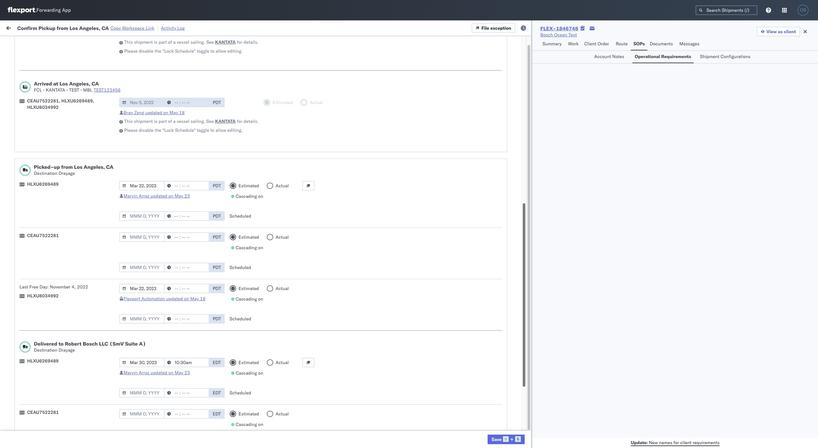 Task type: locate. For each thing, give the bounding box(es) containing it.
pdt
[[213, 100, 221, 105], [213, 183, 221, 189], [213, 213, 221, 219], [213, 235, 221, 240], [213, 265, 221, 271], [213, 286, 221, 292], [213, 316, 221, 322]]

details.
[[244, 39, 259, 45], [244, 119, 259, 124]]

1 vertical spatial marvin
[[124, 370, 137, 376]]

1 vertical spatial mmm d, yyyy text field
[[119, 410, 164, 419]]

vessel for 1st kantata link
[[177, 39, 189, 45]]

4 actual from the top
[[276, 360, 289, 366]]

3 mmm d, yyyy text field from the top
[[119, 212, 164, 221]]

the down activity
[[155, 48, 161, 54]]

client inside button
[[784, 29, 796, 35]]

5 -- : -- -- text field from the top
[[164, 263, 209, 273]]

vessel down log
[[177, 39, 189, 45]]

cascading
[[236, 194, 257, 199], [236, 245, 257, 251], [236, 297, 257, 302], [236, 371, 257, 376], [236, 422, 257, 428]]

1 vertical spatial for
[[237, 119, 242, 124]]

los right at
[[59, 81, 68, 87]]

0 horizontal spatial 18
[[179, 110, 185, 116]]

0 vertical spatial marvin arroz updated on may 23 button
[[124, 193, 190, 199]]

destination inside delivered to robert bosch llc (smv suite a) destination drayage
[[34, 348, 57, 353]]

3 -- : -- -- text field from the top
[[164, 212, 209, 221]]

shipment
[[134, 39, 153, 45], [134, 119, 153, 124]]

3 • from the left
[[80, 87, 82, 93]]

2 horizontal spatial •
[[80, 87, 82, 93]]

2 edt from the top
[[213, 390, 221, 396]]

MMM D, YYYY text field
[[119, 233, 164, 242], [119, 410, 164, 419]]

from for pickup
[[57, 25, 68, 31]]

client
[[584, 41, 596, 47]]

0 vertical spatial client
[[784, 29, 796, 35]]

1 this shipment is part of a vessel sailing. see kantata for details. from the top
[[124, 39, 259, 45]]

1 vertical spatial of
[[168, 119, 172, 124]]

this down copy workspace link button
[[124, 39, 133, 45]]

work button
[[566, 38, 582, 50]]

0 vertical spatial vessel
[[177, 39, 189, 45]]

order
[[598, 41, 609, 47]]

18
[[179, 110, 185, 116], [200, 296, 206, 302]]

2 vertical spatial edt
[[213, 412, 221, 417]]

2 estimated from the top
[[239, 235, 259, 240]]

is down link
[[154, 39, 157, 45]]

bosch left llc
[[83, 341, 98, 347]]

1 ceau7522281 from the top
[[27, 233, 59, 239]]

vessel for first kantata link from the bottom
[[177, 119, 189, 124]]

1 vertical spatial please disable the "lock schedule" toggle to allow editing.
[[124, 127, 243, 133]]

operational
[[635, 54, 660, 59]]

0 vertical spatial 18
[[179, 110, 185, 116]]

-- : -- -- text field
[[164, 98, 209, 107], [164, 181, 209, 191], [164, 212, 209, 221], [164, 233, 209, 242], [164, 263, 209, 273], [164, 314, 209, 324], [164, 389, 209, 398]]

1 cascading from the top
[[236, 194, 257, 199]]

2 -- : -- -- text field from the top
[[164, 358, 209, 368]]

0 vertical spatial los
[[69, 25, 78, 31]]

1 vertical spatial ca
[[92, 81, 99, 87]]

1 pdt from the top
[[213, 100, 221, 105]]

1 arroz from the top
[[139, 193, 149, 199]]

the down bran zeng updated on may 18 button
[[155, 127, 161, 133]]

update:
[[631, 440, 648, 446]]

1 vertical spatial hlxu6269489
[[27, 359, 59, 364]]

18 for flexport automation updated on may 18
[[200, 296, 206, 302]]

forwarding app link
[[8, 7, 71, 13]]

2 this shipment is part of a vessel sailing. see kantata for details. from the top
[[124, 119, 259, 124]]

0 vertical spatial from
[[57, 25, 68, 31]]

1 vertical spatial see
[[206, 119, 214, 124]]

0 vertical spatial see
[[206, 39, 214, 45]]

client right as
[[784, 29, 796, 35]]

0 horizontal spatial bosch
[[83, 341, 98, 347]]

los inside picked-up from los angeles, ca destination drayage
[[74, 164, 82, 170]]

0 vertical spatial drayage
[[59, 171, 75, 176]]

1 vertical spatial part
[[159, 119, 167, 124]]

this down 'bran'
[[124, 119, 133, 124]]

please down copy workspace link button
[[124, 48, 138, 54]]

1 vertical spatial from
[[61, 164, 73, 170]]

drayage down up
[[59, 171, 75, 176]]

estimated for "flexport automation updated on may 18" button
[[239, 286, 259, 292]]

this for first kantata link from the bottom
[[124, 119, 133, 124]]

actual for 23's -- : -- -- text box
[[276, 360, 289, 366]]

is
[[154, 39, 157, 45], [154, 119, 157, 124]]

bosch
[[540, 32, 553, 38], [83, 341, 98, 347]]

1 vertical spatial 23
[[184, 370, 190, 376]]

• right 'fcl'
[[43, 87, 45, 93]]

work
[[568, 41, 579, 47]]

2 cascading from the top
[[236, 245, 257, 251]]

4 cascading from the top
[[236, 371, 257, 376]]

from
[[57, 25, 68, 31], [61, 164, 73, 170]]

1 vertical spatial marvin arroz updated on may 23 button
[[124, 370, 190, 376]]

cascading on for delivered to robert bosch llc (smv suite a) marvin arroz updated on may 23 button
[[236, 371, 263, 376]]

2 scheduled from the top
[[230, 265, 251, 271]]

0 vertical spatial shipment
[[134, 39, 153, 45]]

0 vertical spatial for
[[237, 39, 242, 45]]

23
[[184, 193, 190, 199], [184, 370, 190, 376]]

1 marvin arroz updated on may 23 button from the top
[[124, 193, 190, 199]]

0 vertical spatial disable
[[139, 48, 153, 54]]

angeles, for pickup
[[79, 25, 100, 31]]

estimated
[[239, 183, 259, 189], [239, 235, 259, 240], [239, 286, 259, 292], [239, 360, 259, 366], [239, 412, 259, 417]]

1 vertical spatial los
[[59, 81, 68, 87]]

hlxu6269489
[[27, 182, 59, 187], [27, 359, 59, 364]]

0 vertical spatial marvin
[[124, 193, 137, 199]]

1 vertical spatial angeles,
[[69, 81, 90, 87]]

arrived
[[34, 81, 52, 87]]

arroz for delivered to robert bosch llc (smv suite a)
[[139, 370, 149, 376]]

fcl
[[34, 87, 42, 93]]

drayage
[[59, 171, 75, 176], [59, 348, 75, 353]]

update: new names for client requirements
[[631, 440, 720, 446]]

pdt for -- : -- -- text field corresponding to sixth mmm d, yyyy text box from the bottom of the page
[[213, 213, 221, 219]]

may for picked-up from los angeles, ca marvin arroz updated on may 23 button
[[175, 193, 183, 199]]

destination down 'delivered'
[[34, 348, 57, 353]]

marvin arroz updated on may 23 for picked-up from los angeles, ca
[[124, 193, 190, 199]]

2 hlxu6269489 from the top
[[27, 359, 59, 364]]

0 vertical spatial -- : -- -- text field
[[164, 284, 209, 294]]

vessel down bran zeng updated on may 18
[[177, 119, 189, 124]]

0 vertical spatial hlxu6269489
[[27, 182, 59, 187]]

2 a from the top
[[173, 119, 176, 124]]

hlxu8034992 down day:
[[27, 293, 59, 299]]

this for 1st kantata link
[[124, 39, 133, 45]]

0 vertical spatial toggle
[[197, 48, 209, 54]]

vessel
[[177, 39, 189, 45], [177, 119, 189, 124]]

7 pdt from the top
[[213, 316, 221, 322]]

4 pdt from the top
[[213, 235, 221, 240]]

this shipment is part of a vessel sailing. see kantata for details. for first kantata link from the bottom
[[124, 119, 259, 124]]

destination
[[34, 171, 57, 176], [34, 348, 57, 353]]

the
[[155, 48, 161, 54], [155, 127, 161, 133]]

edt for -- : -- -- text field for 1st mmm d, yyyy text box from the bottom
[[213, 390, 221, 396]]

see for 1st kantata link
[[206, 39, 214, 45]]

requirements
[[661, 54, 691, 59]]

last
[[19, 284, 28, 290]]

ceau7522281 for delivered to robert bosch llc (smv suite a)
[[27, 410, 59, 416]]

2 see from the top
[[206, 119, 214, 124]]

23 for picked-up from los angeles, ca
[[184, 193, 190, 199]]

1 sailing. from the top
[[191, 39, 205, 45]]

a)
[[139, 341, 146, 347]]

updated
[[145, 110, 162, 116], [151, 193, 167, 199], [166, 296, 183, 302], [151, 370, 167, 376]]

cascading for 23's -- : -- -- text box
[[236, 371, 257, 376]]

0 vertical spatial arroz
[[139, 193, 149, 199]]

3 edt from the top
[[213, 412, 221, 417]]

a down bran zeng updated on may 18
[[173, 119, 176, 124]]

1 actual from the top
[[276, 183, 289, 189]]

0 vertical spatial "lock
[[162, 48, 174, 54]]

1 horizontal spatial 18
[[200, 296, 206, 302]]

1 vertical spatial arroz
[[139, 370, 149, 376]]

ceau7522281 for picked-up from los angeles, ca
[[27, 233, 59, 239]]

1 destination from the top
[[34, 171, 57, 176]]

part for first kantata link from the bottom
[[159, 119, 167, 124]]

disable down zeng
[[139, 127, 153, 133]]

actual
[[276, 183, 289, 189], [276, 235, 289, 240], [276, 286, 289, 292], [276, 360, 289, 366], [276, 412, 289, 417]]

0 vertical spatial kantata
[[215, 39, 236, 45]]

drayage down robert
[[59, 348, 75, 353]]

last free day: november 4, 2022
[[19, 284, 88, 290]]

1 editing. from the top
[[227, 48, 243, 54]]

1 vertical spatial to
[[210, 127, 214, 133]]

2 allow from the top
[[216, 127, 226, 133]]

1 details. from the top
[[244, 39, 259, 45]]

0 vertical spatial this shipment is part of a vessel sailing. see kantata for details.
[[124, 39, 259, 45]]

0 horizontal spatial •
[[43, 87, 45, 93]]

mbl
[[83, 87, 92, 93]]

1 hlxu8034992 from the top
[[27, 104, 59, 110]]

1 23 from the top
[[184, 193, 190, 199]]

route button
[[613, 38, 631, 50]]

of down activity
[[168, 39, 172, 45]]

see
[[206, 39, 214, 45], [206, 119, 214, 124]]

cascading on for picked-up from los angeles, ca marvin arroz updated on may 23 button
[[236, 194, 263, 199]]

1 vertical spatial vessel
[[177, 119, 189, 124]]

marvin for ca
[[124, 193, 137, 199]]

0 vertical spatial this
[[124, 39, 133, 45]]

kantata
[[215, 39, 236, 45], [46, 87, 65, 93], [215, 119, 236, 124]]

1 vessel from the top
[[177, 39, 189, 45]]

destination inside picked-up from los angeles, ca destination drayage
[[34, 171, 57, 176]]

may for "flexport automation updated on may 18" button
[[190, 296, 199, 302]]

1 vertical spatial this
[[124, 119, 133, 124]]

view
[[767, 29, 777, 35]]

1 vertical spatial client
[[680, 440, 692, 446]]

kantata link
[[215, 39, 236, 45], [215, 118, 236, 125]]

of down bran zeng updated on may 18
[[168, 119, 172, 124]]

0 vertical spatial please
[[124, 48, 138, 54]]

1 edt from the top
[[213, 360, 221, 366]]

names
[[659, 440, 672, 446]]

0 vertical spatial editing.
[[227, 48, 243, 54]]

-- : -- -- text field for sixth mmm d, yyyy text box from the top of the page
[[164, 314, 209, 324]]

-- : -- -- text field for 23
[[164, 358, 209, 368]]

as
[[778, 29, 783, 35]]

0 vertical spatial part
[[159, 39, 167, 45]]

1 vertical spatial is
[[154, 119, 157, 124]]

3 estimated from the top
[[239, 286, 259, 292]]

2 arroz from the top
[[139, 370, 149, 376]]

may
[[169, 110, 178, 116], [175, 193, 183, 199], [190, 296, 199, 302], [175, 370, 183, 376]]

2 drayage from the top
[[59, 348, 75, 353]]

cascading on for "flexport automation updated on may 18" button
[[236, 297, 263, 302]]

4 -- : -- -- text field from the top
[[164, 233, 209, 242]]

marvin arroz updated on may 23 button for delivered to robert bosch llc (smv suite a)
[[124, 370, 190, 376]]

1 vertical spatial editing.
[[227, 127, 243, 133]]

• left test
[[66, 87, 68, 93]]

1 vertical spatial a
[[173, 119, 176, 124]]

0 vertical spatial kantata link
[[215, 39, 236, 45]]

at
[[53, 81, 58, 87]]

part for 1st kantata link
[[159, 39, 167, 45]]

save button
[[488, 435, 525, 445]]

0 vertical spatial the
[[155, 48, 161, 54]]

2 please disable the "lock schedule" toggle to allow editing. from the top
[[124, 127, 243, 133]]

part
[[159, 39, 167, 45], [159, 119, 167, 124]]

disable
[[139, 48, 153, 54], [139, 127, 153, 133]]

shipment configurations button
[[697, 51, 756, 63]]

0 vertical spatial of
[[168, 39, 172, 45]]

details. for first kantata link from the bottom
[[244, 119, 259, 124]]

1 horizontal spatial client
[[784, 29, 796, 35]]

please down 'bran'
[[124, 127, 138, 133]]

2 vessel from the top
[[177, 119, 189, 124]]

notes
[[612, 54, 624, 59]]

ca inside arrived at los angeles, ca fcl • kantata • test • mbl test123456
[[92, 81, 99, 87]]

1 vertical spatial destination
[[34, 348, 57, 353]]

3 cascading on from the top
[[236, 297, 263, 302]]

3 scheduled from the top
[[230, 316, 251, 322]]

los down the app
[[69, 25, 78, 31]]

2 actual from the top
[[276, 235, 289, 240]]

-- : -- -- text field for 18
[[164, 284, 209, 294]]

2 vertical spatial angeles,
[[84, 164, 105, 170]]

of
[[168, 39, 172, 45], [168, 119, 172, 124]]

1 vertical spatial 18
[[200, 296, 206, 302]]

2 mmm d, yyyy text field from the top
[[119, 410, 164, 419]]

1 vertical spatial this shipment is part of a vessel sailing. see kantata for details.
[[124, 119, 259, 124]]

2 this from the top
[[124, 119, 133, 124]]

"lock down activity
[[162, 48, 174, 54]]

2 ceau7522281 from the top
[[27, 410, 59, 416]]

hlxu6269489 for picked-
[[27, 182, 59, 187]]

1 vertical spatial -- : -- -- text field
[[164, 358, 209, 368]]

part down bran zeng updated on may 18 button
[[159, 119, 167, 124]]

hlxu6269489 down picked-
[[27, 182, 59, 187]]

bosch ocean test link
[[540, 32, 577, 38]]

shipment
[[700, 54, 719, 59]]

0 vertical spatial 23
[[184, 193, 190, 199]]

1 vertical spatial hlxu8034992
[[27, 293, 59, 299]]

ca inside picked-up from los angeles, ca destination drayage
[[106, 164, 113, 170]]

0 vertical spatial allow
[[216, 48, 226, 54]]

1 this from the top
[[124, 39, 133, 45]]

marvin arroz updated on may 23 button for picked-up from los angeles, ca
[[124, 193, 190, 199]]

2 vertical spatial for
[[674, 440, 679, 446]]

0 vertical spatial bosch
[[540, 32, 553, 38]]

1 vertical spatial kantata
[[46, 87, 65, 93]]

2 vertical spatial los
[[74, 164, 82, 170]]

1 cascading on from the top
[[236, 194, 263, 199]]

hlxu8034992 down "ceau7522281,"
[[27, 104, 59, 110]]

destination down picked-
[[34, 171, 57, 176]]

1 vertical spatial allow
[[216, 127, 226, 133]]

from inside picked-up from los angeles, ca destination drayage
[[61, 164, 73, 170]]

1 vertical spatial the
[[155, 127, 161, 133]]

for
[[237, 39, 242, 45], [237, 119, 242, 124], [674, 440, 679, 446]]

1 a from the top
[[173, 39, 176, 45]]

1 marvin from the top
[[124, 193, 137, 199]]

"lock down bran zeng updated on may 18
[[162, 127, 174, 133]]

client left requirements
[[680, 440, 692, 446]]

0 vertical spatial ca
[[102, 25, 109, 31]]

3 actual from the top
[[276, 286, 289, 292]]

0 vertical spatial is
[[154, 39, 157, 45]]

updated for delivered to robert bosch llc (smv suite a) marvin arroz updated on may 23 button
[[151, 370, 167, 376]]

updated for "flexport automation updated on may 18" button
[[166, 296, 183, 302]]

sops button
[[631, 38, 647, 50]]

2 marvin from the top
[[124, 370, 137, 376]]

1 vertical spatial schedule"
[[175, 127, 196, 133]]

1 mmm d, yyyy text field from the top
[[119, 233, 164, 242]]

1 vertical spatial kantata link
[[215, 118, 236, 125]]

0 vertical spatial details.
[[244, 39, 259, 45]]

1 vertical spatial bosch
[[83, 341, 98, 347]]

picked-
[[34, 164, 54, 170]]

0 vertical spatial sailing.
[[191, 39, 205, 45]]

3 cascading from the top
[[236, 297, 257, 302]]

1 -- : -- -- text field from the top
[[164, 284, 209, 294]]

account notes
[[594, 54, 624, 59]]

-- : -- -- text field for sixth mmm d, yyyy text box from the bottom of the page
[[164, 212, 209, 221]]

flex-1846748 link
[[540, 25, 578, 32]]

2 vertical spatial kantata
[[215, 119, 236, 124]]

0 vertical spatial angeles,
[[79, 25, 100, 31]]

1 vertical spatial shipment
[[134, 119, 153, 124]]

0 vertical spatial marvin arroz updated on may 23
[[124, 193, 190, 199]]

2 vertical spatial -- : -- -- text field
[[164, 410, 209, 419]]

1 vertical spatial edt
[[213, 390, 221, 396]]

confirm
[[17, 25, 37, 31]]

-- : -- -- text field
[[164, 284, 209, 294], [164, 358, 209, 368], [164, 410, 209, 419]]

1 vertical spatial please
[[124, 127, 138, 133]]

2 details. from the top
[[244, 119, 259, 124]]

0 vertical spatial schedule"
[[175, 48, 196, 54]]

bosch down flex-
[[540, 32, 553, 38]]

may for delivered to robert bosch llc (smv suite a) marvin arroz updated on may 23 button
[[175, 370, 183, 376]]

5 actual from the top
[[276, 412, 289, 417]]

ca
[[102, 25, 109, 31], [92, 81, 99, 87], [106, 164, 113, 170]]

5 cascading on from the top
[[236, 422, 263, 428]]

marvin arroz updated on may 23 button
[[124, 193, 190, 199], [124, 370, 190, 376]]

1 • from the left
[[43, 87, 45, 93]]

2 the from the top
[[155, 127, 161, 133]]

1 vertical spatial marvin arroz updated on may 23
[[124, 370, 190, 376]]

los for up
[[74, 164, 82, 170]]

hlxu6269489 down 'delivered'
[[27, 359, 59, 364]]

1 vertical spatial details.
[[244, 119, 259, 124]]

8 mmm d, yyyy text field from the top
[[119, 389, 164, 398]]

6 pdt from the top
[[213, 286, 221, 292]]

1 vertical spatial ceau7522281
[[27, 410, 59, 416]]

on
[[163, 110, 168, 116], [168, 193, 174, 199], [258, 194, 263, 199], [258, 245, 263, 251], [184, 296, 189, 302], [258, 297, 263, 302], [168, 370, 174, 376], [258, 371, 263, 376], [258, 422, 263, 428]]

2 -- : -- -- text field from the top
[[164, 181, 209, 191]]

drayage inside picked-up from los angeles, ca destination drayage
[[59, 171, 75, 176]]

3 pdt from the top
[[213, 213, 221, 219]]

pdt for -- : -- -- text field related to fifth mmm d, yyyy text box from the bottom
[[213, 265, 221, 271]]

1 disable from the top
[[139, 48, 153, 54]]

2 vertical spatial to
[[59, 341, 63, 347]]

0 vertical spatial hlxu8034992
[[27, 104, 59, 110]]

los right up
[[74, 164, 82, 170]]

0 vertical spatial a
[[173, 39, 176, 45]]

2 23 from the top
[[184, 370, 190, 376]]

0 vertical spatial mmm d, yyyy text field
[[119, 233, 164, 242]]

5 cascading from the top
[[236, 422, 257, 428]]

18 for bran zeng updated on may 18
[[179, 110, 185, 116]]

0 vertical spatial ceau7522281
[[27, 233, 59, 239]]

to
[[210, 48, 214, 54], [210, 127, 214, 133], [59, 341, 63, 347]]

1 vertical spatial toggle
[[197, 127, 209, 133]]

0 vertical spatial please disable the "lock schedule" toggle to allow editing.
[[124, 48, 243, 54]]

flexport. image
[[8, 7, 36, 13]]

flex-1846748
[[540, 25, 578, 32]]

from right up
[[61, 164, 73, 170]]

from right pickup
[[57, 25, 68, 31]]

disable down link
[[139, 48, 153, 54]]

kantata inside arrived at los angeles, ca fcl • kantata • test • mbl test123456
[[46, 87, 65, 93]]

2 please from the top
[[124, 127, 138, 133]]

messages button
[[677, 38, 703, 50]]

0 vertical spatial edt
[[213, 360, 221, 366]]

marvin
[[124, 193, 137, 199], [124, 370, 137, 376]]

1 part from the top
[[159, 39, 167, 45]]

cascading for 18 -- : -- -- text box
[[236, 297, 257, 302]]

shipment down zeng
[[134, 119, 153, 124]]

1 marvin arroz updated on may 23 from the top
[[124, 193, 190, 199]]

1 please disable the "lock schedule" toggle to allow editing. from the top
[[124, 48, 243, 54]]

1 vertical spatial "lock
[[162, 127, 174, 133]]

arroz
[[139, 193, 149, 199], [139, 370, 149, 376]]

1 kantata link from the top
[[215, 39, 236, 45]]

flex-
[[540, 25, 556, 32]]

is down bran zeng updated on may 18 button
[[154, 119, 157, 124]]

part down activity
[[159, 39, 167, 45]]

7 -- : -- -- text field from the top
[[164, 389, 209, 398]]

sops
[[633, 41, 645, 47]]

for for 1st kantata link
[[237, 39, 242, 45]]

4 estimated from the top
[[239, 360, 259, 366]]

1 mmm d, yyyy text field from the top
[[119, 98, 164, 107]]

2 pdt from the top
[[213, 183, 221, 189]]

documents button
[[647, 38, 677, 50]]

1 vertical spatial disable
[[139, 127, 153, 133]]

kantata for 1st kantata link
[[215, 39, 236, 45]]

pdt for mmm d, yyyy text field associated with pdt -- : -- -- text field
[[213, 235, 221, 240]]

4 cascading on from the top
[[236, 371, 263, 376]]

• left mbl
[[80, 87, 82, 93]]

estimated for picked-up from los angeles, ca marvin arroz updated on may 23 button
[[239, 183, 259, 189]]

client
[[784, 29, 796, 35], [680, 440, 692, 446]]

1 vertical spatial sailing.
[[191, 119, 205, 124]]

MMM D, YYYY text field
[[119, 98, 164, 107], [119, 181, 164, 191], [119, 212, 164, 221], [119, 263, 164, 273], [119, 284, 164, 294], [119, 314, 164, 324], [119, 358, 164, 368], [119, 389, 164, 398]]

angeles, inside picked-up from los angeles, ca destination drayage
[[84, 164, 105, 170]]

shipment down link
[[134, 39, 153, 45]]

a for first kantata link from the bottom
[[173, 119, 176, 124]]

hlxu8034992 inside ceau7522281, hlxu6269489, hlxu8034992
[[27, 104, 59, 110]]

configurations
[[721, 54, 751, 59]]

2 marvin arroz updated on may 23 button from the top
[[124, 370, 190, 376]]

a down "activity log" button
[[173, 39, 176, 45]]

this shipment is part of a vessel sailing. see kantata for details.
[[124, 39, 259, 45], [124, 119, 259, 124]]

marvin arroz updated on may 23
[[124, 193, 190, 199], [124, 370, 190, 376]]

1 horizontal spatial •
[[66, 87, 68, 93]]

4 scheduled from the top
[[230, 390, 251, 396]]



Task type: vqa. For each thing, say whether or not it's contained in the screenshot.
4th PDT from the top of the page
yes



Task type: describe. For each thing, give the bounding box(es) containing it.
mmm d, yyyy text field for edt
[[119, 410, 164, 419]]

angeles, for up
[[84, 164, 105, 170]]

arrived at los angeles, ca fcl • kantata • test • mbl test123456
[[34, 81, 121, 93]]

free
[[29, 284, 38, 290]]

exception
[[490, 25, 511, 31]]

6 mmm d, yyyy text field from the top
[[119, 314, 164, 324]]

flexport automation updated on may 18
[[124, 296, 206, 302]]

from for up
[[61, 164, 73, 170]]

flexport automation updated on may 18 button
[[124, 296, 206, 302]]

3 -- : -- -- text field from the top
[[164, 410, 209, 419]]

2 kantata link from the top
[[215, 118, 236, 125]]

23 for delivered to robert bosch llc (smv suite a)
[[184, 370, 190, 376]]

ca for up
[[106, 164, 113, 170]]

pdt for -- : -- -- text field corresponding to sixth mmm d, yyyy text box from the top of the page
[[213, 316, 221, 322]]

view as client button
[[757, 27, 800, 36]]

7 mmm d, yyyy text field from the top
[[119, 358, 164, 368]]

pickup
[[38, 25, 55, 31]]

1 allow from the top
[[216, 48, 226, 54]]

-- : -- -- text field for 1st mmm d, yyyy text box from the bottom
[[164, 389, 209, 398]]

1 please from the top
[[124, 48, 138, 54]]

marvin arroz updated on may 23 for delivered to robert bosch llc (smv suite a)
[[124, 370, 190, 376]]

Search Shipments (/) text field
[[696, 5, 757, 15]]

edt for 23's -- : -- -- text box
[[213, 360, 221, 366]]

test
[[568, 32, 577, 38]]

1 toggle from the top
[[197, 48, 209, 54]]

1 shipment from the top
[[134, 39, 153, 45]]

workspace
[[122, 25, 144, 31]]

may for bran zeng updated on may 18 button
[[169, 110, 178, 116]]

2 is from the top
[[154, 119, 157, 124]]

2 cascading on from the top
[[236, 245, 263, 251]]

confirm pickup from los angeles, ca copy workspace link
[[17, 25, 154, 31]]

hlxu6269489,
[[61, 98, 94, 104]]

actual for 18 -- : -- -- text box
[[276, 286, 289, 292]]

1 scheduled from the top
[[230, 213, 251, 219]]

a for 1st kantata link
[[173, 39, 176, 45]]

2 "lock from the top
[[162, 127, 174, 133]]

delivered
[[34, 341, 57, 347]]

0 horizontal spatial client
[[680, 440, 692, 446]]

hlxu6269489 for delivered
[[27, 359, 59, 364]]

operational requirements
[[635, 54, 691, 59]]

2 shipment from the top
[[134, 119, 153, 124]]

robert
[[65, 341, 81, 347]]

summary
[[543, 41, 562, 47]]

los inside arrived at los angeles, ca fcl • kantata • test • mbl test123456
[[59, 81, 68, 87]]

copy
[[110, 25, 121, 31]]

see for first kantata link from the bottom
[[206, 119, 214, 124]]

operational requirements button
[[632, 51, 694, 63]]

bosch inside 'link'
[[540, 32, 553, 38]]

2 schedule" from the top
[[175, 127, 196, 133]]

bran zeng updated on may 18 button
[[124, 110, 185, 116]]

2 disable from the top
[[139, 127, 153, 133]]

1 the from the top
[[155, 48, 161, 54]]

flexport
[[124, 296, 140, 302]]

os button
[[796, 3, 810, 18]]

bran zeng updated on may 18
[[124, 110, 185, 116]]

2 hlxu8034992 from the top
[[27, 293, 59, 299]]

actual for mmm d, yyyy text field associated with pdt -- : -- -- text field
[[276, 235, 289, 240]]

requirements
[[693, 440, 720, 446]]

1846748
[[556, 25, 578, 32]]

5 mmm d, yyyy text field from the top
[[119, 284, 164, 294]]

activity log
[[161, 25, 185, 31]]

forwarding app
[[36, 7, 71, 13]]

details. for 1st kantata link
[[244, 39, 259, 45]]

pdt for 18 -- : -- -- text box
[[213, 286, 221, 292]]

-- : -- -- text field for mmm d, yyyy text field associated with pdt
[[164, 233, 209, 242]]

client order
[[584, 41, 609, 47]]

1 is from the top
[[154, 39, 157, 45]]

this shipment is part of a vessel sailing. see kantata for details. for 1st kantata link
[[124, 39, 259, 45]]

1 "lock from the top
[[162, 48, 174, 54]]

updated for picked-up from los angeles, ca marvin arroz updated on may 23 button
[[151, 193, 167, 199]]

-- : -- -- text field for second mmm d, yyyy text box from the top
[[164, 181, 209, 191]]

cascading for -- : -- -- text field corresponding to second mmm d, yyyy text box from the top
[[236, 194, 257, 199]]

forwarding
[[36, 7, 61, 13]]

4,
[[72, 284, 76, 290]]

drayage inside delivered to robert bosch llc (smv suite a) destination drayage
[[59, 348, 75, 353]]

delivered to robert bosch llc (smv suite a) destination drayage
[[34, 341, 146, 353]]

4 mmm d, yyyy text field from the top
[[119, 263, 164, 273]]

shipment configurations
[[700, 54, 751, 59]]

mmm d, yyyy text field for pdt
[[119, 233, 164, 242]]

messages
[[679, 41, 700, 47]]

app
[[62, 7, 71, 13]]

1 -- : -- -- text field from the top
[[164, 98, 209, 107]]

arroz for picked-up from los angeles, ca
[[139, 193, 149, 199]]

automation
[[141, 296, 165, 302]]

2022
[[77, 284, 88, 290]]

file exception
[[481, 25, 511, 31]]

updated for bran zeng updated on may 18 button
[[145, 110, 162, 116]]

edt for first -- : -- -- text box from the bottom
[[213, 412, 221, 417]]

bosch ocean test
[[540, 32, 577, 38]]

estimated for delivered to robert bosch llc (smv suite a) marvin arroz updated on may 23 button
[[239, 360, 259, 366]]

picked-up from los angeles, ca destination drayage
[[34, 164, 113, 176]]

new
[[649, 440, 658, 446]]

1 schedule" from the top
[[175, 48, 196, 54]]

2 of from the top
[[168, 119, 172, 124]]

(smv
[[109, 341, 124, 347]]

zeng
[[134, 110, 144, 116]]

test
[[69, 87, 79, 93]]

2 mmm d, yyyy text field from the top
[[119, 181, 164, 191]]

documents
[[650, 41, 673, 47]]

view as client
[[767, 29, 796, 35]]

save
[[492, 437, 502, 443]]

test123456
[[94, 87, 121, 93]]

activity
[[161, 25, 176, 31]]

0 vertical spatial to
[[210, 48, 214, 54]]

ceau7522281, hlxu6269489, hlxu8034992
[[27, 98, 94, 110]]

file
[[481, 25, 489, 31]]

log
[[177, 25, 185, 31]]

suite
[[125, 341, 138, 347]]

1 of from the top
[[168, 39, 172, 45]]

cascading for mmm d, yyyy text field associated with pdt -- : -- -- text field
[[236, 245, 257, 251]]

-- : -- -- text field for fifth mmm d, yyyy text box from the bottom
[[164, 263, 209, 273]]

pdt for -- : -- -- text field corresponding to second mmm d, yyyy text box from the top
[[213, 183, 221, 189]]

kantata for first kantata link from the bottom
[[215, 119, 236, 124]]

ceau7522281,
[[27, 98, 60, 104]]

november
[[50, 284, 71, 290]]

bosch inside delivered to robert bosch llc (smv suite a) destination drayage
[[83, 341, 98, 347]]

test123456 button
[[94, 87, 121, 93]]

5 estimated from the top
[[239, 412, 259, 417]]

bran
[[124, 110, 133, 116]]

for for first kantata link from the bottom
[[237, 119, 242, 124]]

los for pickup
[[69, 25, 78, 31]]

day:
[[39, 284, 49, 290]]

2 • from the left
[[66, 87, 68, 93]]

angeles, inside arrived at los angeles, ca fcl • kantata • test • mbl test123456
[[69, 81, 90, 87]]

account
[[594, 54, 611, 59]]

marvin for (smv
[[124, 370, 137, 376]]

2 toggle from the top
[[197, 127, 209, 133]]

client order button
[[582, 38, 613, 50]]

to inside delivered to robert bosch llc (smv suite a) destination drayage
[[59, 341, 63, 347]]

link
[[146, 25, 154, 31]]

actual for -- : -- -- text field corresponding to second mmm d, yyyy text box from the top
[[276, 183, 289, 189]]

activity log button
[[161, 24, 185, 32]]

2 editing. from the top
[[227, 127, 243, 133]]

ca for pickup
[[102, 25, 109, 31]]

summary button
[[540, 38, 566, 50]]

account notes button
[[592, 51, 628, 63]]

route
[[616, 41, 628, 47]]

copy workspace link button
[[110, 25, 154, 31]]

2 sailing. from the top
[[191, 119, 205, 124]]

up
[[54, 164, 60, 170]]

llc
[[99, 341, 108, 347]]

ocean
[[554, 32, 567, 38]]

os
[[800, 8, 806, 12]]



